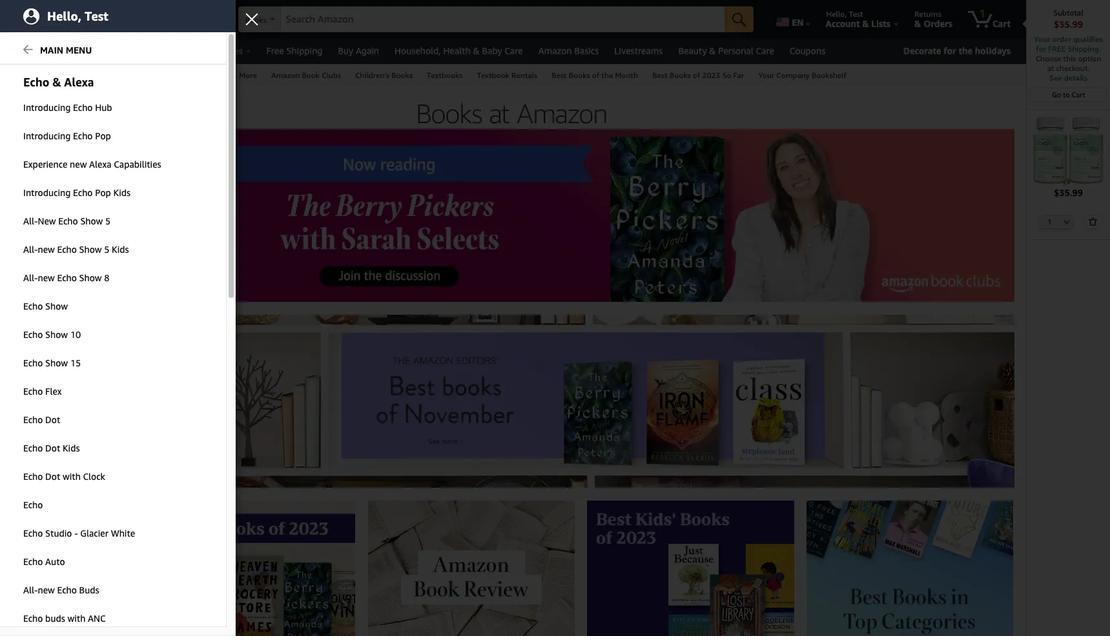 Task type: describe. For each thing, give the bounding box(es) containing it.
5 for all-new echo show 5 kids
[[104, 244, 109, 255]]

glacier
[[80, 528, 108, 539]]

holiday deals link
[[49, 42, 121, 60]]

pop for introducing echo pop
[[95, 130, 111, 141]]

echo show 10 link
[[0, 322, 226, 349]]

textbooks link
[[420, 65, 470, 85]]

rentals inside navigation navigation
[[511, 70, 537, 80]]

$35.99 inside subtotal $35.99
[[1054, 19, 1083, 30]]

this
[[1063, 54, 1076, 63]]

1 vertical spatial rentals
[[51, 446, 78, 455]]

in right the popular
[[45, 132, 53, 141]]

0 horizontal spatial hello,
[[47, 9, 81, 23]]

again
[[356, 45, 379, 56]]

details
[[1064, 73, 1087, 83]]

navigation navigation
[[0, 0, 1110, 637]]

0 horizontal spatial best books of 2023 so far link
[[18, 227, 111, 236]]

option
[[1078, 54, 1101, 63]]

returns
[[914, 9, 941, 19]]

2 horizontal spatial the
[[959, 45, 973, 56]]

echo & alexa
[[23, 75, 94, 89]]

review
[[68, 331, 94, 340]]

search
[[89, 70, 113, 80]]

capabilities
[[114, 159, 161, 170]]

en link
[[769, 3, 816, 36]]

kindle for kindle & audible
[[12, 477, 37, 486]]

all-new echo show 5 link
[[0, 208, 226, 235]]

0 horizontal spatial textbook
[[18, 446, 49, 455]]

last 30 days last 90 days
[[12, 604, 62, 630]]

2 care from the left
[[756, 45, 774, 56]]

& for kindle & audible
[[40, 477, 46, 486]]

best for best books of 2023 so far
[[652, 70, 668, 80]]

flex
[[45, 386, 62, 397]]

last 30 days link
[[12, 604, 62, 615]]

1 vertical spatial kids
[[112, 244, 129, 255]]

hispanic and latino stories books in spanish back to school books children's books
[[18, 158, 112, 201]]

coq10 600mg softgels | high absorption coq10 ubiquinol supplement | reduced form enhanced with vitamin e &amp; omega 3 6 9 | antioxidant powerhouse good for health | 120 softgels image
[[1033, 116, 1104, 186]]

all button
[[10, 39, 47, 64]]

0 vertical spatial best books of 2023 so far link
[[645, 65, 751, 85]]

at
[[1047, 63, 1054, 73]]

delivering
[[104, 9, 139, 19]]

subtotal $35.99
[[1053, 8, 1083, 30]]

twitter
[[83, 354, 106, 363]]

advanced search
[[53, 70, 113, 80]]

echo show 10
[[23, 329, 81, 340]]

series
[[61, 389, 83, 398]]

2 vertical spatial kids
[[63, 443, 80, 454]]

in inside hispanic and latino stories books in spanish back to school books children's books
[[42, 169, 48, 178]]

anc
[[88, 613, 106, 624]]

book inside amazon books on twitter book club picks
[[18, 365, 36, 375]]

introducing for introducing echo pop kids
[[23, 187, 71, 198]]

your order qualifies for free shipping. choose this option at checkout. see details
[[1034, 34, 1103, 83]]

far inside navigation navigation
[[733, 70, 744, 80]]

new for all-new echo buds
[[38, 585, 55, 596]]

holiday
[[57, 45, 88, 56]]

echo studio - glacier white
[[23, 528, 135, 539]]

decorate
[[903, 45, 941, 56]]

club
[[38, 365, 54, 375]]

hispanic and latino stories link
[[18, 158, 112, 167]]

children's books link inside navigation navigation
[[348, 65, 420, 85]]

the for best books of the month best books of 2023 so far celebrity picks books by black writers
[[68, 216, 79, 225]]

best for best sellers & more
[[189, 70, 204, 80]]

echo inside 'link'
[[23, 528, 43, 539]]

new releases
[[12, 586, 69, 597]]

pride
[[55, 274, 73, 283]]

1 horizontal spatial 1
[[1048, 217, 1052, 226]]

deals in books link
[[18, 285, 70, 294]]

show inside all-new echo show 5 'link'
[[80, 216, 103, 227]]

the for best books of the month
[[601, 70, 613, 80]]

picks inside the best books of the month best books of 2023 so far celebrity picks books by black writers
[[51, 239, 69, 248]]

more inside navigation navigation
[[239, 70, 257, 80]]

introducing echo pop kids
[[23, 187, 130, 198]]

kindle for kindle ebooks
[[18, 502, 40, 511]]

echo show 15
[[23, 358, 81, 369]]

test inside navigation navigation
[[849, 9, 863, 19]]

your for your order qualifies for free shipping. choose this option at checkout. see details
[[1034, 34, 1050, 44]]

by
[[42, 251, 50, 260]]

of for best books of the month best books of 2023 so far celebrity picks books by black writers
[[59, 216, 66, 225]]

choose
[[1036, 54, 1061, 63]]

echo dot
[[23, 415, 60, 426]]

dot for with
[[45, 471, 60, 482]]

deals inside read with pride deals in books
[[18, 285, 38, 294]]

delete image
[[1088, 217, 1097, 226]]

in inside read with pride deals in books
[[40, 285, 46, 294]]

basics
[[574, 45, 599, 56]]

books inside books search field
[[245, 15, 266, 25]]

echo link
[[0, 492, 226, 519]]

0 horizontal spatial 1
[[979, 7, 986, 20]]

your for your company bookshelf
[[758, 70, 774, 80]]

eligible
[[87, 562, 117, 573]]

best books of the month
[[552, 70, 638, 80]]

to for go to cart
[[1063, 90, 1070, 99]]

all-new echo buds
[[23, 585, 99, 596]]

company
[[776, 70, 810, 80]]

checkout.
[[1056, 63, 1090, 73]]

start a new series
[[18, 389, 83, 398]]

echo dot kids
[[23, 443, 80, 454]]

subtotal
[[1053, 8, 1083, 17]]

decorate for the holidays
[[903, 45, 1011, 56]]

introducing echo hub link
[[0, 94, 226, 121]]

black
[[52, 251, 71, 260]]

far inside the best books of the month best books of 2023 so far celebrity picks books by black writers
[[99, 227, 111, 236]]

new for all-new echo show 5 kids
[[38, 244, 55, 255]]

1 vertical spatial new
[[43, 389, 59, 398]]

baby
[[482, 45, 502, 56]]

2 last from the top
[[12, 619, 28, 630]]

update
[[104, 18, 135, 29]]

lists
[[871, 18, 890, 29]]

groceries
[[205, 45, 242, 56]]

account
[[826, 18, 860, 29]]

echo dot with clock
[[23, 471, 105, 482]]

back
[[18, 181, 35, 190]]

all-new echo show 5
[[23, 216, 111, 227]]

angeles
[[165, 9, 193, 19]]

introducing echo pop kids link
[[0, 180, 226, 207]]

0 vertical spatial kids
[[113, 187, 130, 198]]

show inside echo show 10 link
[[45, 329, 68, 340]]

echo show 15 link
[[0, 350, 226, 377]]

amazon inside amazon books on twitter book club picks
[[18, 354, 47, 363]]

amazon for amazon book clubs
[[271, 70, 300, 80]]

0 horizontal spatial textbook rentals
[[18, 446, 78, 455]]

books link
[[10, 65, 46, 85]]

cart inside go to cart link
[[1072, 90, 1085, 99]]

0 horizontal spatial best books of the month link
[[18, 216, 103, 225]]

popular in books
[[12, 132, 81, 141]]

spanish
[[50, 169, 78, 178]]

best books of 2023 image
[[149, 501, 355, 637]]

& for beauty & personal care
[[709, 45, 716, 56]]

writers
[[73, 251, 98, 260]]

hello, inside navigation navigation
[[826, 9, 847, 19]]

order
[[1052, 34, 1071, 44]]

all-new echo show 5 kids link
[[0, 236, 226, 263]]

location
[[137, 18, 172, 29]]

best books of november image
[[149, 315, 1014, 488]]

books%20at%20amazon image
[[242, 94, 784, 129]]

your company bookshelf link
[[751, 65, 854, 85]]

of down "all-new echo show 5" at the left of the page
[[59, 227, 66, 236]]

account & lists
[[826, 18, 890, 29]]

pop for introducing echo pop kids
[[95, 187, 111, 198]]

best kids' books of 2023 image
[[587, 501, 794, 637]]

start
[[18, 389, 34, 398]]

all- for all-new echo show 5
[[23, 216, 38, 227]]

with for buds
[[67, 613, 85, 624]]

dot inside echo dot link
[[45, 415, 60, 426]]

month for best books of the month
[[615, 70, 638, 80]]

kindle ebooks
[[18, 502, 68, 511]]

echo studio - glacier white link
[[0, 520, 226, 548]]

personal
[[718, 45, 753, 56]]

0 horizontal spatial for
[[944, 45, 956, 56]]

beauty & personal care
[[678, 45, 774, 56]]

0 vertical spatial best books of the month link
[[545, 65, 645, 85]]

& inside 'household, health & baby care' link
[[473, 45, 480, 56]]

echo show
[[23, 301, 68, 312]]

introducing echo pop link
[[0, 123, 226, 150]]

more in books
[[12, 305, 69, 314]]

all- for all-new echo buds
[[23, 585, 38, 596]]

prime reading eligible
[[25, 562, 117, 573]]

amazon books on twitter link
[[18, 354, 106, 363]]



Task type: vqa. For each thing, say whether or not it's contained in the screenshot.
SEARCH FIELD
no



Task type: locate. For each thing, give the bounding box(es) containing it.
best books of the month link down the basics
[[545, 65, 645, 85]]

1 introducing from the top
[[23, 102, 71, 113]]

new for experience new alexa capabilities
[[70, 159, 87, 170]]

None submit
[[725, 6, 754, 32]]

with inside read with pride deals in books
[[39, 274, 53, 283]]

with up deals in books link
[[39, 274, 53, 283]]

90005
[[195, 9, 217, 19]]

0 vertical spatial children's
[[355, 70, 389, 80]]

textbook rentals down echo dot
[[18, 446, 78, 455]]

0 horizontal spatial more
[[12, 305, 32, 314]]

all- left by
[[23, 244, 38, 255]]

cart down details
[[1072, 90, 1085, 99]]

textbook down baby
[[477, 70, 509, 80]]

test left lists
[[849, 9, 863, 19]]

1 horizontal spatial best books of 2023 so far link
[[645, 65, 751, 85]]

1 horizontal spatial children's books link
[[348, 65, 420, 85]]

amazon up club
[[18, 354, 47, 363]]

1 left dropdown icon
[[1048, 217, 1052, 226]]

8
[[104, 273, 109, 283]]

books inside read with pride deals in books
[[48, 285, 70, 294]]

your left company
[[758, 70, 774, 80]]

textbooks down health
[[427, 70, 463, 80]]

& for returns & orders
[[914, 18, 921, 29]]

kindle up kindle ebooks link
[[12, 477, 37, 486]]

new for all-new echo show 8
[[38, 273, 55, 283]]

hello, up main menu
[[47, 9, 81, 23]]

textbook rentals link
[[470, 65, 545, 85], [18, 446, 78, 455]]

90
[[31, 619, 41, 630]]

for inside your order qualifies for free shipping. choose this option at checkout. see details
[[1036, 44, 1046, 54]]

best books of the month link up celebrity picks link
[[18, 216, 103, 225]]

dot down start a new series
[[45, 415, 60, 426]]

buy again link
[[330, 42, 387, 60]]

& left baby
[[473, 45, 480, 56]]

textbook inside navigation navigation
[[477, 70, 509, 80]]

kindle left ebooks
[[18, 502, 40, 511]]

introducing inside introducing echo pop kids link
[[23, 187, 71, 198]]

introducing up 'and'
[[23, 130, 71, 141]]

alexa
[[89, 159, 111, 170]]

pop
[[95, 130, 111, 141], [95, 187, 111, 198]]

amazon book review blog link
[[18, 331, 112, 340]]

0 horizontal spatial textbooks
[[12, 420, 53, 429]]

& left lists
[[862, 18, 869, 29]]

cart up holidays
[[992, 18, 1011, 29]]

checkbox image
[[12, 563, 22, 573]]

0 horizontal spatial to
[[37, 181, 44, 190]]

2 introducing from the top
[[23, 130, 71, 141]]

last
[[12, 604, 28, 615], [12, 619, 28, 630]]

deals inside navigation navigation
[[91, 45, 113, 56]]

0 vertical spatial $35.99
[[1054, 19, 1083, 30]]

all- inside all-new echo show 5 'link'
[[23, 216, 38, 227]]

dot inside echo dot kids link
[[45, 443, 60, 454]]

1 vertical spatial best books of 2023 so far link
[[18, 227, 111, 236]]

for right decorate
[[944, 45, 956, 56]]

los
[[151, 9, 163, 19]]

book left 10
[[49, 331, 66, 340]]

0 horizontal spatial children's books link
[[18, 192, 76, 201]]

now reading. bright young women with sarah selects. join the discussion. image
[[149, 129, 1014, 302]]

1 vertical spatial the
[[601, 70, 613, 80]]

deals down read
[[18, 285, 38, 294]]

livestreams
[[614, 45, 663, 56]]

3 dot from the top
[[45, 471, 60, 482]]

new right the a at the left bottom
[[43, 389, 59, 398]]

0 vertical spatial textbook
[[477, 70, 509, 80]]

& left orders
[[914, 18, 921, 29]]

5
[[105, 216, 111, 227], [104, 244, 109, 255]]

dropdown image
[[1064, 219, 1070, 224]]

all- inside "all-new echo buds" link
[[23, 585, 38, 596]]

& for account & lists
[[862, 18, 869, 29]]

0 vertical spatial dot
[[45, 415, 60, 426]]

1 horizontal spatial book
[[49, 331, 66, 340]]

audible
[[48, 477, 78, 486]]

experience
[[23, 159, 67, 170]]

none submit inside books search field
[[725, 6, 754, 32]]

0 vertical spatial 1
[[979, 7, 986, 20]]

1 horizontal spatial rentals
[[511, 70, 537, 80]]

0 vertical spatial so
[[722, 70, 731, 80]]

of for best books of the month
[[592, 70, 599, 80]]

the inside the best books of the month best books of 2023 so far celebrity picks books by black writers
[[68, 216, 79, 225]]

far
[[733, 70, 744, 80], [99, 227, 111, 236]]

show inside the all-new echo show 8 link
[[79, 273, 102, 283]]

the down introducing echo pop kids on the left top
[[68, 216, 79, 225]]

month
[[615, 70, 638, 80], [81, 216, 103, 225]]

amazon inside amazon book clubs link
[[271, 70, 300, 80]]

all-new echo show 5 kids
[[23, 244, 129, 255]]

1 vertical spatial to
[[1063, 90, 1070, 99]]

days right 30
[[44, 604, 62, 615]]

0 vertical spatial far
[[733, 70, 744, 80]]

the left holidays
[[959, 45, 973, 56]]

& inside beauty & personal care link
[[709, 45, 716, 56]]

on
[[72, 354, 81, 363]]

textbook rentals inside navigation navigation
[[477, 70, 537, 80]]

4 all- from the top
[[23, 585, 38, 596]]

1 horizontal spatial textbook rentals link
[[470, 65, 545, 85]]

main menu
[[40, 45, 92, 56]]

2 pop from the top
[[95, 187, 111, 198]]

textbook rentals down baby
[[477, 70, 537, 80]]

in up back to school books 'link'
[[42, 169, 48, 178]]

qualifies
[[1073, 34, 1103, 44]]

show inside all-new echo show 5 kids link
[[79, 244, 102, 255]]

1 horizontal spatial cart
[[1072, 90, 1085, 99]]

0 horizontal spatial care
[[505, 45, 523, 56]]

dot inside echo dot with clock link
[[45, 471, 60, 482]]

children's inside hispanic and latino stories books in spanish back to school books children's books
[[18, 192, 52, 201]]

5 inside 'link'
[[105, 216, 111, 227]]

advanced search link
[[46, 65, 120, 85]]

children's books
[[355, 70, 413, 80]]

best books in top categories image
[[807, 501, 1013, 637]]

2023 down beauty & personal care link
[[702, 70, 720, 80]]

picks down "amazon books on twitter" link
[[56, 365, 75, 375]]

amazon book clubs
[[271, 70, 341, 80]]

last left 30
[[12, 604, 28, 615]]

dot down echo dot
[[45, 443, 60, 454]]

month down introducing echo pop kids on the left top
[[81, 216, 103, 225]]

hello, test link
[[0, 0, 236, 32]]

decorate for the holidays link
[[898, 43, 1016, 59]]

introducing inside the introducing echo hub link
[[23, 102, 71, 113]]

book for clubs
[[302, 70, 320, 80]]

last left 90
[[12, 619, 28, 630]]

5 right writers
[[104, 244, 109, 255]]

2 vertical spatial introducing
[[23, 187, 71, 198]]

all- up deals in books link
[[23, 273, 38, 283]]

1 horizontal spatial textbook
[[477, 70, 509, 80]]

textbook rentals link down echo dot
[[18, 446, 78, 455]]

with left anc
[[67, 613, 85, 624]]

1 vertical spatial pop
[[95, 187, 111, 198]]

0 horizontal spatial test
[[85, 9, 108, 23]]

hello, test up menu
[[47, 9, 108, 23]]

0 vertical spatial to
[[142, 9, 149, 19]]

book
[[302, 70, 320, 80], [49, 331, 66, 340], [18, 365, 36, 375]]

books inside amazon books on twitter book club picks
[[49, 354, 70, 363]]

& inside best sellers & more link
[[231, 70, 237, 80]]

beauty
[[678, 45, 707, 56]]

dot for kids
[[45, 443, 60, 454]]

5 down introducing echo pop kids link
[[105, 216, 111, 227]]

$35.99 down 'subtotal'
[[1054, 19, 1083, 30]]

reading
[[52, 562, 85, 573]]

so up all-new echo show 5 kids
[[87, 227, 97, 236]]

0 vertical spatial cart
[[992, 18, 1011, 29]]

to inside hispanic and latino stories books in spanish back to school books children's books
[[37, 181, 44, 190]]

book left club
[[18, 365, 36, 375]]

2023
[[702, 70, 720, 80], [68, 227, 85, 236]]

amazon image
[[14, 12, 77, 31]]

1 horizontal spatial children's
[[355, 70, 389, 80]]

main
[[40, 45, 63, 56]]

rentals up the echo dot with clock
[[51, 446, 78, 455]]

1 vertical spatial more
[[12, 305, 32, 314]]

dot down echo dot kids
[[45, 471, 60, 482]]

buds
[[79, 585, 99, 596]]

1 vertical spatial cart
[[1072, 90, 1085, 99]]

0 vertical spatial your
[[1034, 34, 1050, 44]]

prime
[[25, 562, 49, 573]]

1 vertical spatial textbooks
[[12, 420, 53, 429]]

1 last from the top
[[12, 604, 28, 615]]

of for best books of 2023 so far
[[693, 70, 700, 80]]

& for echo & alexa
[[52, 75, 61, 89]]

go to cart link
[[1031, 88, 1106, 101]]

& right beauty
[[709, 45, 716, 56]]

for left free
[[1036, 44, 1046, 54]]

all- for all-new echo show 5 kids
[[23, 244, 38, 255]]

1 vertical spatial textbook rentals link
[[18, 446, 78, 455]]

amazon for amazon book review blog
[[18, 331, 47, 340]]

2 vertical spatial the
[[68, 216, 79, 225]]

in down 'read with pride' link
[[40, 285, 46, 294]]

amazon left the basics
[[538, 45, 572, 56]]

care right baby
[[505, 45, 523, 56]]

2023 inside the best books of the month best books of 2023 so far celebrity picks books by black writers
[[68, 227, 85, 236]]

introducing inside introducing echo pop link
[[23, 130, 71, 141]]

new up celebrity picks link
[[38, 216, 56, 227]]

0 vertical spatial picks
[[51, 239, 69, 248]]

0 vertical spatial textbook rentals
[[477, 70, 537, 80]]

all- for all-new echo show 8
[[23, 273, 38, 283]]

to right go
[[1063, 90, 1070, 99]]

1 vertical spatial children's books link
[[18, 192, 76, 201]]

2023 inside navigation navigation
[[702, 70, 720, 80]]

new
[[70, 159, 87, 170], [38, 244, 55, 255], [38, 273, 55, 283], [38, 585, 55, 596]]

best books of 2023 so far link down "all-new echo show 5" at the left of the page
[[18, 227, 111, 236]]

books by black writers link
[[18, 251, 98, 260]]

month inside the best books of the month best books of 2023 so far celebrity picks books by black writers
[[81, 216, 103, 225]]

1
[[979, 7, 986, 20], [1048, 217, 1052, 226]]

& left audible
[[40, 477, 46, 486]]

read
[[18, 274, 37, 283]]

best inside best sellers & more link
[[189, 70, 204, 80]]

coupons
[[790, 45, 825, 56]]

0 vertical spatial children's books link
[[348, 65, 420, 85]]

echo dot link
[[0, 407, 226, 434]]

show
[[80, 216, 103, 227], [79, 244, 102, 255], [79, 273, 102, 283], [45, 301, 68, 312], [45, 329, 68, 340], [45, 358, 68, 369]]

textbook rentals link down baby
[[470, 65, 545, 85]]

1 vertical spatial 5
[[104, 244, 109, 255]]

with left clock
[[63, 471, 81, 482]]

month inside navigation navigation
[[615, 70, 638, 80]]

1 dot from the top
[[45, 415, 60, 426]]

new inside 'link'
[[38, 216, 56, 227]]

all
[[30, 46, 42, 57]]

1 pop from the top
[[95, 130, 111, 141]]

best for best books of the month
[[552, 70, 567, 80]]

book inside amazon book clubs link
[[302, 70, 320, 80]]

2 vertical spatial new
[[12, 586, 30, 597]]

clock
[[83, 471, 105, 482]]

1 horizontal spatial so
[[722, 70, 731, 80]]

deals up the search
[[91, 45, 113, 56]]

buds
[[45, 613, 65, 624]]

0 horizontal spatial textbook rentals link
[[18, 446, 78, 455]]

pop down alexa
[[95, 187, 111, 198]]

prime reading eligible link
[[12, 560, 117, 575]]

1 care from the left
[[505, 45, 523, 56]]

go
[[1052, 90, 1061, 99]]

1 vertical spatial textbook
[[18, 446, 49, 455]]

1 horizontal spatial deals
[[91, 45, 113, 56]]

best books of 2023 so far link down beauty
[[645, 65, 751, 85]]

echo dot kids link
[[0, 435, 226, 462]]

1 horizontal spatial care
[[756, 45, 774, 56]]

0 vertical spatial pop
[[95, 130, 111, 141]]

groceries link
[[197, 42, 259, 60]]

1 horizontal spatial hello,
[[826, 9, 847, 19]]

amazon down more in books
[[18, 331, 47, 340]]

all-new echo show 8 link
[[0, 265, 226, 292]]

introducing down books in spanish link
[[23, 187, 71, 198]]

Search Amazon text field
[[281, 7, 725, 32]]

2023 down "all-new echo show 5" at the left of the page
[[68, 227, 85, 236]]

1 horizontal spatial far
[[733, 70, 744, 80]]

show inside echo show 15 link
[[45, 358, 68, 369]]

amazon inside amazon basics link
[[538, 45, 572, 56]]

all- up celebrity
[[23, 216, 38, 227]]

en
[[792, 17, 804, 28]]

2 days from the top
[[44, 619, 62, 630]]

children's books link down back to school books 'link'
[[18, 192, 76, 201]]

1 vertical spatial children's
[[18, 192, 52, 201]]

month for best books of the month best books of 2023 so far celebrity picks books by black writers
[[81, 216, 103, 225]]

see details link
[[1033, 73, 1104, 83]]

days right 90
[[44, 619, 62, 630]]

far down the personal
[[733, 70, 744, 80]]

beauty & personal care link
[[671, 42, 782, 60]]

go to cart
[[1052, 90, 1085, 99]]

1 vertical spatial $35.99
[[1054, 187, 1083, 198]]

0 vertical spatial book
[[302, 70, 320, 80]]

0 vertical spatial 2023
[[702, 70, 720, 80]]

& right the sellers
[[231, 70, 237, 80]]

hello, test inside hello, test link
[[47, 9, 108, 23]]

best inside best books of the month link
[[552, 70, 567, 80]]

more right the sellers
[[239, 70, 257, 80]]

1 days from the top
[[44, 604, 62, 615]]

0 vertical spatial introducing
[[23, 102, 71, 113]]

blog
[[96, 331, 112, 340]]

0 vertical spatial last
[[12, 604, 28, 615]]

1 vertical spatial days
[[44, 619, 62, 630]]

echo buds with anc link
[[0, 606, 226, 633]]

1 horizontal spatial textbooks
[[427, 70, 463, 80]]

1 vertical spatial kindle
[[18, 502, 40, 511]]

coupons link
[[782, 42, 833, 60]]

free
[[266, 45, 284, 56]]

with for dot
[[63, 471, 81, 482]]

pop up the stories
[[95, 130, 111, 141]]

children's books link down again
[[348, 65, 420, 85]]

0 vertical spatial month
[[615, 70, 638, 80]]

ebooks
[[42, 502, 68, 511]]

kids down all-new echo show 5 'link'
[[112, 244, 129, 255]]

books in spanish link
[[18, 169, 78, 178]]

1 horizontal spatial your
[[1034, 34, 1050, 44]]

book for review
[[49, 331, 66, 340]]

0 horizontal spatial far
[[99, 227, 111, 236]]

book club picks link
[[18, 365, 75, 375]]

1 vertical spatial 2023
[[68, 227, 85, 236]]

0 horizontal spatial cart
[[992, 18, 1011, 29]]

kindle ebooks link
[[18, 502, 68, 511]]

deals
[[91, 45, 113, 56], [18, 285, 38, 294]]

0 vertical spatial with
[[39, 274, 53, 283]]

dot
[[45, 415, 60, 426], [45, 443, 60, 454], [45, 471, 60, 482]]

book left clubs on the top left of the page
[[302, 70, 320, 80]]

0 horizontal spatial rentals
[[51, 446, 78, 455]]

to down books in spanish link
[[37, 181, 44, 190]]

month down livestreams link
[[615, 70, 638, 80]]

show inside echo show link
[[45, 301, 68, 312]]

0 vertical spatial rentals
[[511, 70, 537, 80]]

amazon book review image
[[368, 501, 575, 637]]

new down checkbox image
[[12, 586, 30, 597]]

new inside 'link'
[[70, 159, 87, 170]]

main menu link
[[0, 37, 226, 65]]

care
[[505, 45, 523, 56], [756, 45, 774, 56]]

1 vertical spatial introducing
[[23, 130, 71, 141]]

start a new series link
[[18, 389, 83, 398]]

0 horizontal spatial deals
[[18, 285, 38, 294]]

echo inside 'link'
[[58, 216, 78, 227]]

the down livestreams link
[[601, 70, 613, 80]]

all- inside the all-new echo show 8 link
[[23, 273, 38, 283]]

echo flex link
[[0, 378, 226, 406]]

more
[[239, 70, 257, 80], [12, 305, 32, 314]]

echo auto link
[[0, 549, 226, 576]]

all- inside all-new echo show 5 kids link
[[23, 244, 38, 255]]

Books search field
[[238, 6, 754, 34]]

0 horizontal spatial so
[[87, 227, 97, 236]]

all- up 30
[[23, 585, 38, 596]]

picks inside amazon books on twitter book club picks
[[56, 365, 75, 375]]

2 horizontal spatial to
[[1063, 90, 1070, 99]]

introducing
[[23, 102, 71, 113], [23, 130, 71, 141], [23, 187, 71, 198]]

amazon for amazon basics
[[538, 45, 572, 56]]

0 vertical spatial more
[[239, 70, 257, 80]]

care right the personal
[[756, 45, 774, 56]]

your inside your order qualifies for free shipping. choose this option at checkout. see details
[[1034, 34, 1050, 44]]

1 horizontal spatial 2023
[[702, 70, 720, 80]]

children's down back
[[18, 192, 52, 201]]

3 all- from the top
[[23, 273, 38, 283]]

to inside 'delivering to los angeles 90005 update location'
[[142, 9, 149, 19]]

textbooks inside "link"
[[427, 70, 463, 80]]

1 horizontal spatial the
[[601, 70, 613, 80]]

1 vertical spatial month
[[81, 216, 103, 225]]

5 for all-new echo show 5
[[105, 216, 111, 227]]

last 90 days link
[[12, 619, 62, 630]]

0 vertical spatial days
[[44, 604, 62, 615]]

textbooks up echo dot kids
[[12, 420, 53, 429]]

books inside books link
[[17, 70, 39, 80]]

so inside the best books of the month best books of 2023 so far celebrity picks books by black writers
[[87, 227, 97, 236]]

read with pride link
[[18, 274, 73, 283]]

rentals up books%20at%20amazon image
[[511, 70, 537, 80]]

studio
[[45, 528, 72, 539]]

far up all-new echo show 5 kids
[[99, 227, 111, 236]]

free shipping
[[266, 45, 323, 56]]

to left los
[[142, 9, 149, 19]]

introducing for introducing echo hub
[[23, 102, 71, 113]]

hello, test inside navigation navigation
[[826, 9, 863, 19]]

kids up the echo dot with clock
[[63, 443, 80, 454]]

more down deals in books link
[[12, 305, 32, 314]]

test up the holiday deals
[[85, 9, 108, 23]]

2 dot from the top
[[45, 443, 60, 454]]

children's down again
[[355, 70, 389, 80]]

shipping.
[[1068, 44, 1101, 54]]

1 vertical spatial with
[[63, 471, 81, 482]]

1 vertical spatial so
[[87, 227, 97, 236]]

0 vertical spatial textbooks
[[427, 70, 463, 80]]

so down beauty & personal care link
[[722, 70, 731, 80]]

hello, right en
[[826, 9, 847, 19]]

hispanic
[[18, 158, 48, 167]]

0 horizontal spatial 2023
[[68, 227, 85, 236]]

2 vertical spatial to
[[37, 181, 44, 190]]

children's inside navigation navigation
[[355, 70, 389, 80]]

introducing for introducing echo pop
[[23, 130, 71, 141]]

1 vertical spatial 1
[[1048, 217, 1052, 226]]

menu
[[66, 45, 92, 56]]

to for delivering to los angeles 90005 update location
[[142, 9, 149, 19]]

echo dot with clock link
[[0, 464, 226, 491]]

0 horizontal spatial your
[[758, 70, 774, 80]]

2 horizontal spatial book
[[302, 70, 320, 80]]

& right "echo"
[[52, 75, 61, 89]]

echo buds with anc
[[23, 613, 106, 624]]

2 vertical spatial dot
[[45, 471, 60, 482]]

picks up black
[[51, 239, 69, 248]]

textbook rentals
[[477, 70, 537, 80], [18, 446, 78, 455]]

2 all- from the top
[[23, 244, 38, 255]]

1 horizontal spatial month
[[615, 70, 638, 80]]

textbook
[[477, 70, 509, 80], [18, 446, 49, 455]]

textbooks
[[427, 70, 463, 80], [12, 420, 53, 429]]

0 horizontal spatial book
[[18, 365, 36, 375]]

$35.99 up dropdown icon
[[1054, 187, 1083, 198]]

of down beauty
[[693, 70, 700, 80]]

& inside returns & orders
[[914, 18, 921, 29]]

1 horizontal spatial to
[[142, 9, 149, 19]]

1 horizontal spatial best books of the month link
[[545, 65, 645, 85]]

so inside navigation navigation
[[722, 70, 731, 80]]

amazon down the free shipping link
[[271, 70, 300, 80]]

1 up holidays
[[979, 7, 986, 20]]

of up celebrity picks link
[[59, 216, 66, 225]]

1 vertical spatial your
[[758, 70, 774, 80]]

1 all- from the top
[[23, 216, 38, 227]]

in down deals in books link
[[34, 305, 41, 314]]

3 introducing from the top
[[23, 187, 71, 198]]

test inside hello, test link
[[85, 9, 108, 23]]

&
[[862, 18, 869, 29], [914, 18, 921, 29], [473, 45, 480, 56], [709, 45, 716, 56], [231, 70, 237, 80], [52, 75, 61, 89], [40, 477, 46, 486]]

stories
[[88, 158, 112, 167]]



